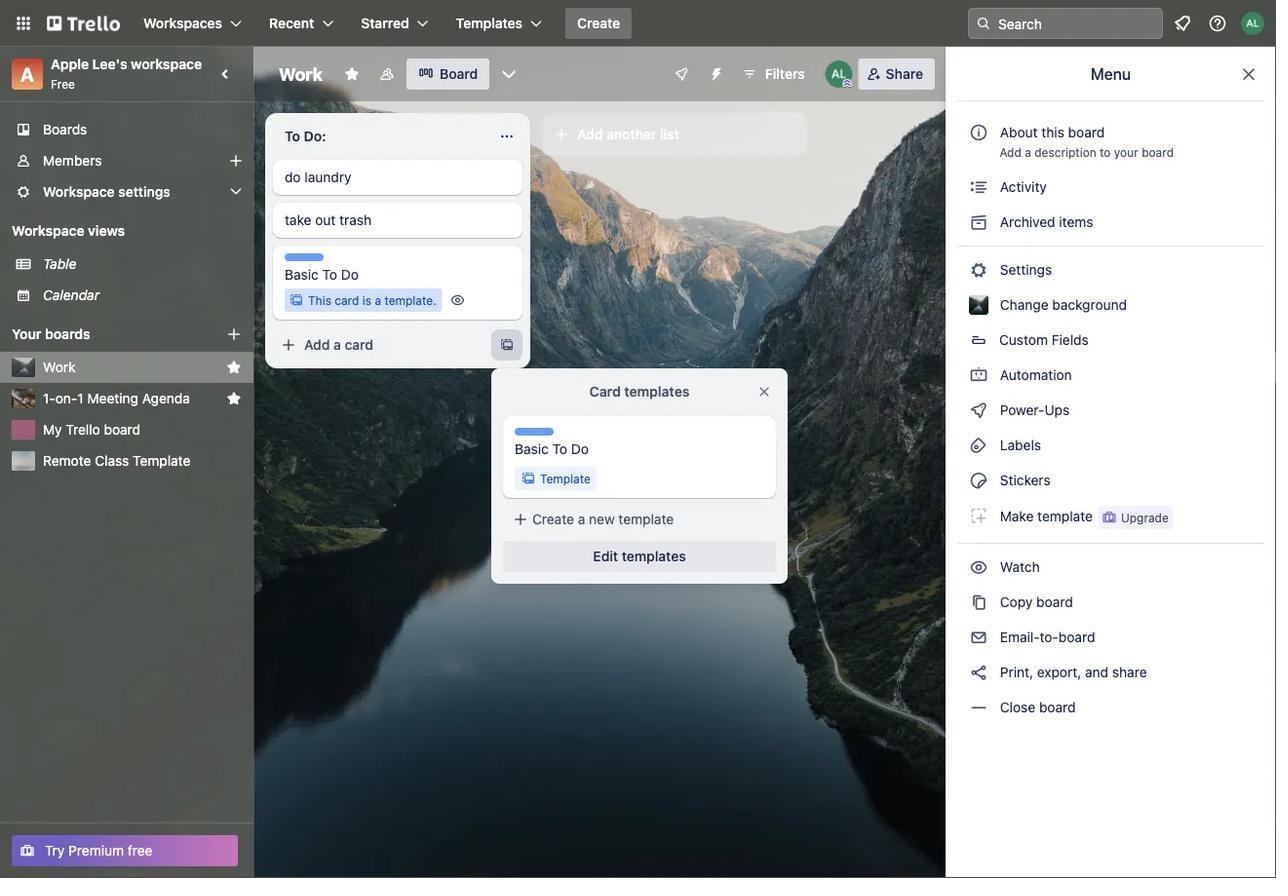 Task type: vqa. For each thing, say whether or not it's contained in the screenshot.
bottom Product & design
no



Task type: locate. For each thing, give the bounding box(es) containing it.
sm image inside activity 'link'
[[969, 177, 989, 197]]

create
[[577, 15, 620, 31], [532, 511, 574, 527]]

your
[[12, 326, 41, 342]]

sm image inside print, export, and share link
[[969, 663, 989, 682]]

4 sm image from the top
[[969, 401, 989, 420]]

about
[[1000, 124, 1038, 140]]

work up on-
[[43, 359, 76, 375]]

3 sm image from the top
[[969, 558, 989, 577]]

2 sm image from the top
[[969, 260, 989, 280]]

apple lee (applelee29) image right filters
[[825, 60, 853, 88]]

1 vertical spatial create
[[532, 511, 574, 527]]

1 vertical spatial workspace
[[12, 223, 84, 239]]

templates for edit templates
[[622, 548, 686, 564]]

1 horizontal spatial add
[[577, 126, 603, 142]]

add down about
[[1000, 145, 1022, 159]]

basic to do down color: blue, title: none image
[[285, 267, 359, 283]]

sm image left automation
[[969, 366, 989, 385]]

sm image for make template
[[969, 506, 989, 525]]

apple lee (applelee29) image
[[1241, 12, 1264, 35], [825, 60, 853, 88]]

to down color: blue, title: none icon
[[552, 441, 567, 457]]

1 vertical spatial to
[[322, 267, 337, 283]]

sm image inside watch link
[[969, 558, 989, 577]]

add another list
[[577, 126, 679, 142]]

workspace for workspace settings
[[43, 184, 115, 200]]

add inside about this board add a description to your board
[[1000, 145, 1022, 159]]

templates inside button
[[622, 548, 686, 564]]

3 sm image from the top
[[969, 366, 989, 385]]

sm image inside email-to-board link
[[969, 628, 989, 647]]

labels link
[[957, 430, 1264, 461]]

print, export, and share
[[996, 664, 1147, 681]]

sm image left close
[[969, 698, 989, 718]]

0 horizontal spatial template
[[619, 511, 674, 527]]

add inside add a card button
[[304, 337, 330, 353]]

sm image for automation
[[969, 366, 989, 385]]

change
[[1000, 297, 1049, 313]]

a
[[1025, 145, 1031, 159], [375, 293, 381, 307], [334, 337, 341, 353], [578, 511, 585, 527]]

add inside add another list button
[[577, 126, 603, 142]]

watch link
[[957, 552, 1264, 583]]

card
[[335, 293, 359, 307], [345, 337, 373, 353]]

card inside button
[[345, 337, 373, 353]]

add
[[577, 126, 603, 142], [1000, 145, 1022, 159], [304, 337, 330, 353]]

sm image left the settings
[[969, 260, 989, 280]]

1 sm image from the top
[[969, 177, 989, 197]]

sm image left "make"
[[969, 506, 989, 525]]

0 vertical spatial starred icon image
[[226, 360, 242, 375]]

board link
[[407, 58, 490, 90]]

board up to-
[[1036, 594, 1073, 610]]

1 horizontal spatial apple lee (applelee29) image
[[1241, 12, 1264, 35]]

2 sm image from the top
[[969, 506, 989, 525]]

sm image inside "archived items" link
[[969, 213, 989, 232]]

sm image
[[969, 177, 989, 197], [969, 260, 989, 280], [969, 366, 989, 385], [969, 401, 989, 420], [969, 436, 989, 455], [969, 471, 989, 490], [969, 593, 989, 612], [969, 628, 989, 647]]

1 vertical spatial starred icon image
[[226, 391, 242, 407]]

sm image left print,
[[969, 663, 989, 682]]

settings
[[118, 184, 170, 200]]

free
[[128, 843, 153, 859]]

0 horizontal spatial basic to do
[[285, 267, 359, 283]]

add left another
[[577, 126, 603, 142]]

this
[[1042, 124, 1065, 140]]

work inside board name text box
[[279, 63, 323, 84]]

board up remote class template
[[104, 422, 140, 438]]

0 horizontal spatial work
[[43, 359, 76, 375]]

this card is a template.
[[308, 293, 436, 307]]

basic down color: blue, title: none icon
[[515, 441, 549, 457]]

templates right card
[[624, 384, 690, 400]]

workspace for workspace views
[[12, 223, 84, 239]]

2 vertical spatial to
[[552, 441, 567, 457]]

power-ups
[[996, 402, 1073, 418]]

to inside text box
[[285, 128, 300, 144]]

workspace visible image
[[379, 66, 395, 82]]

to left do:
[[285, 128, 300, 144]]

1 horizontal spatial template
[[1038, 508, 1093, 524]]

1 vertical spatial work
[[43, 359, 76, 375]]

apple lee's workspace free
[[51, 56, 202, 91]]

recent
[[269, 15, 314, 31]]

workspace settings
[[43, 184, 170, 200]]

meeting
[[87, 390, 138, 407]]

sm image for print, export, and share
[[969, 663, 989, 682]]

1 vertical spatial do
[[571, 441, 589, 457]]

card templates
[[590, 384, 690, 400]]

custom fields
[[999, 332, 1089, 348]]

take out trash
[[285, 212, 372, 228]]

1 horizontal spatial work
[[279, 63, 323, 84]]

0 vertical spatial create
[[577, 15, 620, 31]]

workspace inside 'popup button'
[[43, 184, 115, 200]]

trash
[[339, 212, 372, 228]]

this member is an admin of this board. image
[[843, 79, 852, 88]]

email-
[[1000, 629, 1040, 645]]

0 vertical spatial to
[[285, 128, 300, 144]]

primary element
[[0, 0, 1276, 47]]

workspace up the table
[[12, 223, 84, 239]]

do up "create a new template"
[[571, 441, 589, 457]]

share button
[[859, 58, 935, 90]]

starred icon image for 1-on-1 meeting agenda
[[226, 391, 242, 407]]

0 vertical spatial card
[[335, 293, 359, 307]]

template up new
[[540, 472, 591, 486]]

0 horizontal spatial apple lee (applelee29) image
[[825, 60, 853, 88]]

a down about
[[1025, 145, 1031, 159]]

archived
[[1000, 214, 1055, 230]]

templates for card templates
[[624, 384, 690, 400]]

automation image
[[701, 58, 728, 86]]

templates down create a new template button
[[622, 548, 686, 564]]

sm image left email-
[[969, 628, 989, 647]]

To Do: text field
[[273, 121, 487, 152]]

1 horizontal spatial template
[[540, 472, 591, 486]]

1-on-1 meeting agenda
[[43, 390, 190, 407]]

sm image left 'activity'
[[969, 177, 989, 197]]

sm image inside labels link
[[969, 436, 989, 455]]

template up the "edit templates"
[[619, 511, 674, 527]]

card left is
[[335, 293, 359, 307]]

0 horizontal spatial to
[[285, 128, 300, 144]]

is
[[362, 293, 371, 307]]

1 vertical spatial card
[[345, 337, 373, 353]]

fields
[[1052, 332, 1089, 348]]

a inside about this board add a description to your board
[[1025, 145, 1031, 159]]

activity
[[996, 179, 1047, 195]]

to up this
[[322, 267, 337, 283]]

activity link
[[957, 172, 1264, 203]]

workspace down members
[[43, 184, 115, 200]]

menu
[[1091, 65, 1131, 83]]

basic down color: blue, title: none image
[[285, 267, 319, 283]]

my
[[43, 422, 62, 438]]

sm image
[[969, 213, 989, 232], [969, 506, 989, 525], [969, 558, 989, 577], [969, 663, 989, 682], [969, 698, 989, 718]]

1 horizontal spatial do
[[571, 441, 589, 457]]

apple lee (applelee29) image right open information menu image
[[1241, 12, 1264, 35]]

create inside primary element
[[577, 15, 620, 31]]

remote class template
[[43, 453, 190, 469]]

5 sm image from the top
[[969, 436, 989, 455]]

copy board
[[996, 594, 1073, 610]]

sm image left watch
[[969, 558, 989, 577]]

sm image left copy
[[969, 593, 989, 612]]

2 horizontal spatial to
[[552, 441, 567, 457]]

close board
[[996, 700, 1076, 716]]

1 horizontal spatial to
[[322, 267, 337, 283]]

board right your
[[1142, 145, 1174, 159]]

template right "make"
[[1038, 508, 1093, 524]]

labels
[[996, 437, 1041, 453]]

a inside add a card button
[[334, 337, 341, 353]]

0 vertical spatial basic
[[285, 267, 319, 283]]

do up this card is a template.
[[341, 267, 359, 283]]

starred button
[[349, 8, 440, 39]]

sm image left archived
[[969, 213, 989, 232]]

7 sm image from the top
[[969, 593, 989, 612]]

work down recent dropdown button
[[279, 63, 323, 84]]

0 horizontal spatial create
[[532, 511, 574, 527]]

members
[[43, 153, 102, 169]]

starred icon image
[[226, 360, 242, 375], [226, 391, 242, 407]]

add a card
[[304, 337, 373, 353]]

description
[[1035, 145, 1097, 159]]

add for add a card
[[304, 337, 330, 353]]

1 sm image from the top
[[969, 213, 989, 232]]

filters
[[765, 66, 805, 82]]

starred
[[361, 15, 409, 31]]

1 vertical spatial apple lee (applelee29) image
[[825, 60, 853, 88]]

template
[[1038, 508, 1093, 524], [619, 511, 674, 527]]

workspace
[[131, 56, 202, 72]]

8 sm image from the top
[[969, 628, 989, 647]]

1 starred icon image from the top
[[226, 360, 242, 375]]

create button
[[565, 8, 632, 39]]

sm image left power-
[[969, 401, 989, 420]]

0 horizontal spatial add
[[304, 337, 330, 353]]

template down my trello board "link"
[[133, 453, 190, 469]]

laundry
[[305, 169, 351, 185]]

1 vertical spatial templates
[[622, 548, 686, 564]]

recent button
[[257, 8, 345, 39]]

sm image inside close board link
[[969, 698, 989, 718]]

0 vertical spatial workspace
[[43, 184, 115, 200]]

a down this card is a template.
[[334, 337, 341, 353]]

2 vertical spatial add
[[304, 337, 330, 353]]

edit templates
[[593, 548, 686, 564]]

work
[[279, 63, 323, 84], [43, 359, 76, 375]]

sm image inside power-ups link
[[969, 401, 989, 420]]

0 vertical spatial add
[[577, 126, 603, 142]]

1 vertical spatial basic
[[515, 441, 549, 457]]

1 horizontal spatial create
[[577, 15, 620, 31]]

sm image left the stickers
[[969, 471, 989, 490]]

upgrade
[[1121, 511, 1169, 525]]

do laundry link
[[285, 168, 511, 187]]

back to home image
[[47, 8, 120, 39]]

2 starred icon image from the top
[[226, 391, 242, 407]]

basic to do down color: blue, title: none icon
[[515, 441, 589, 457]]

sm image left "labels"
[[969, 436, 989, 455]]

0 notifications image
[[1171, 12, 1194, 35]]

0 vertical spatial work
[[279, 63, 323, 84]]

apple
[[51, 56, 89, 72]]

do
[[285, 169, 301, 185]]

power ups image
[[673, 66, 689, 82]]

6 sm image from the top
[[969, 471, 989, 490]]

this
[[308, 293, 331, 307]]

5 sm image from the top
[[969, 698, 989, 718]]

table link
[[43, 254, 242, 274]]

sm image inside 'settings' link
[[969, 260, 989, 280]]

0 vertical spatial template
[[133, 453, 190, 469]]

sm image inside stickers link
[[969, 471, 989, 490]]

a left new
[[578, 511, 585, 527]]

take
[[285, 212, 311, 228]]

out
[[315, 212, 336, 228]]

lee's
[[92, 56, 127, 72]]

edit templates button
[[503, 541, 776, 572]]

star or unstar board image
[[344, 66, 360, 82]]

do
[[341, 267, 359, 283], [571, 441, 589, 457]]

sm image inside copy board link
[[969, 593, 989, 612]]

template inside button
[[619, 511, 674, 527]]

2 horizontal spatial add
[[1000, 145, 1022, 159]]

1 horizontal spatial basic
[[515, 441, 549, 457]]

templates button
[[444, 8, 554, 39]]

create for create a new template
[[532, 511, 574, 527]]

0 vertical spatial templates
[[624, 384, 690, 400]]

background
[[1052, 297, 1127, 313]]

sm image for settings
[[969, 260, 989, 280]]

card down is
[[345, 337, 373, 353]]

board down export,
[[1039, 700, 1076, 716]]

1 vertical spatial add
[[1000, 145, 1022, 159]]

try
[[45, 843, 65, 859]]

0 horizontal spatial do
[[341, 267, 359, 283]]

work inside button
[[43, 359, 76, 375]]

sm image inside 'automation' link
[[969, 366, 989, 385]]

0 horizontal spatial basic
[[285, 267, 319, 283]]

add down this
[[304, 337, 330, 353]]

custom fields button
[[957, 325, 1264, 356]]

boards
[[43, 121, 87, 137]]

1 horizontal spatial basic to do
[[515, 441, 589, 457]]

4 sm image from the top
[[969, 663, 989, 682]]



Task type: describe. For each thing, give the bounding box(es) containing it.
remote class template link
[[43, 451, 242, 471]]

another
[[607, 126, 656, 142]]

0 vertical spatial basic to do
[[285, 267, 359, 283]]

card
[[590, 384, 621, 400]]

new
[[589, 511, 615, 527]]

add board image
[[226, 327, 242, 342]]

try premium free button
[[12, 836, 238, 867]]

settings
[[996, 262, 1052, 278]]

and
[[1085, 664, 1109, 681]]

workspace views
[[12, 223, 125, 239]]

power-ups link
[[957, 395, 1264, 426]]

create a new template
[[532, 511, 674, 527]]

close board link
[[957, 692, 1264, 723]]

copy
[[1000, 594, 1033, 610]]

1 vertical spatial template
[[540, 472, 591, 486]]

create from template… image
[[499, 337, 515, 353]]

on-
[[55, 390, 77, 407]]

try premium free
[[45, 843, 153, 859]]

close
[[1000, 700, 1036, 716]]

free
[[51, 77, 75, 91]]

items
[[1059, 214, 1093, 230]]

ups
[[1045, 402, 1070, 418]]

print, export, and share link
[[957, 657, 1264, 688]]

0 vertical spatial do
[[341, 267, 359, 283]]

custom
[[999, 332, 1048, 348]]

create a new template button
[[503, 506, 776, 533]]

workspace settings button
[[0, 176, 253, 208]]

class
[[95, 453, 129, 469]]

power-
[[1000, 402, 1045, 418]]

1 vertical spatial basic to do
[[515, 441, 589, 457]]

sm image for power-ups
[[969, 401, 989, 420]]

make
[[1000, 508, 1034, 524]]

sm image for activity
[[969, 177, 989, 197]]

board inside "link"
[[104, 422, 140, 438]]

basic to do link
[[285, 265, 511, 285]]

table
[[43, 256, 76, 272]]

export,
[[1037, 664, 1082, 681]]

open information menu image
[[1208, 14, 1227, 33]]

do laundry
[[285, 169, 351, 185]]

sm image for labels
[[969, 436, 989, 455]]

to
[[1100, 145, 1111, 159]]

archived items
[[996, 214, 1093, 230]]

templates
[[456, 15, 523, 31]]

copy board link
[[957, 587, 1264, 618]]

my trello board
[[43, 422, 140, 438]]

sm image for watch
[[969, 558, 989, 577]]

customize views image
[[499, 64, 519, 84]]

stickers
[[996, 472, 1051, 488]]

sm image for copy board
[[969, 593, 989, 612]]

apple lee's workspace link
[[51, 56, 202, 72]]

a link
[[12, 58, 43, 90]]

board up the to
[[1068, 124, 1105, 140]]

email-to-board link
[[957, 622, 1264, 653]]

create for create
[[577, 15, 620, 31]]

archived items link
[[957, 207, 1264, 238]]

a right is
[[375, 293, 381, 307]]

agenda
[[142, 390, 190, 407]]

workspaces
[[143, 15, 222, 31]]

about this board add a description to your board
[[1000, 124, 1174, 159]]

change background link
[[957, 290, 1264, 321]]

0 vertical spatial apple lee (applelee29) image
[[1241, 12, 1264, 35]]

a
[[20, 62, 34, 85]]

views
[[88, 223, 125, 239]]

sm image for stickers
[[969, 471, 989, 490]]

share
[[886, 66, 923, 82]]

your
[[1114, 145, 1139, 159]]

print,
[[1000, 664, 1033, 681]]

sm image for close board
[[969, 698, 989, 718]]

1-on-1 meeting agenda button
[[43, 389, 218, 409]]

1-
[[43, 390, 55, 407]]

settings link
[[957, 254, 1264, 286]]

remote
[[43, 453, 91, 469]]

close popover image
[[757, 384, 772, 400]]

add a card button
[[273, 330, 491, 361]]

board up print, export, and share
[[1059, 629, 1095, 645]]

workspaces button
[[132, 8, 254, 39]]

change background
[[996, 297, 1127, 313]]

Search field
[[992, 9, 1162, 38]]

calendar link
[[43, 286, 242, 305]]

your boards
[[12, 326, 90, 342]]

starred icon image for work
[[226, 360, 242, 375]]

board
[[440, 66, 478, 82]]

color: blue, title: none image
[[285, 253, 324, 261]]

take out trash link
[[285, 211, 511, 230]]

watch
[[996, 559, 1044, 575]]

Board name text field
[[269, 58, 332, 90]]

add for add another list
[[577, 126, 603, 142]]

a inside create a new template button
[[578, 511, 585, 527]]

work button
[[43, 358, 218, 377]]

members link
[[0, 145, 253, 176]]

list
[[660, 126, 679, 142]]

trello
[[66, 422, 100, 438]]

0 horizontal spatial template
[[133, 453, 190, 469]]

boards
[[45, 326, 90, 342]]

1
[[77, 390, 84, 407]]

do:
[[304, 128, 326, 144]]

boards link
[[0, 114, 253, 145]]

search image
[[976, 16, 992, 31]]

email-to-board
[[996, 629, 1095, 645]]

color: blue, title: none image
[[515, 428, 554, 436]]

automation link
[[957, 360, 1264, 391]]

your boards with 4 items element
[[12, 323, 197, 346]]

filters button
[[736, 58, 811, 90]]

sm image for archived items
[[969, 213, 989, 232]]

sm image for email-to-board
[[969, 628, 989, 647]]

calendar
[[43, 287, 99, 303]]

workspace navigation collapse icon image
[[213, 60, 240, 88]]



